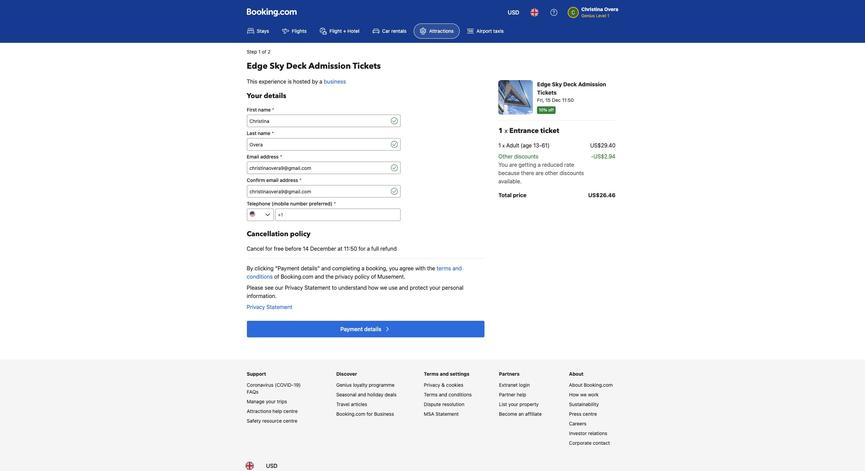 Task type: describe. For each thing, give the bounding box(es) containing it.
understand
[[338, 285, 367, 291]]

terms and conditions
[[424, 392, 472, 398]]

your account menu christina overa genius level 1 element
[[568, 3, 621, 19]]

careers link
[[569, 421, 587, 427]]

help for partner
[[517, 392, 527, 398]]

extranet
[[499, 382, 518, 388]]

your inside please see our privacy statement to understand how we use and protect your personal information.
[[430, 285, 441, 291]]

christina
[[582, 6, 603, 12]]

10% off
[[539, 107, 554, 113]]

protect
[[410, 285, 428, 291]]

programme
[[369, 382, 395, 388]]

this experience is hosted by a business
[[247, 78, 346, 85]]

privacy for privacy statement
[[247, 304, 265, 310]]

corporate contact link
[[569, 440, 610, 446]]

dec
[[552, 97, 561, 103]]

trips
[[277, 399, 287, 405]]

at
[[338, 246, 343, 252]]

0 horizontal spatial sky
[[270, 60, 284, 72]]

and down loyalty
[[358, 392, 366, 398]]

for for cancel
[[266, 246, 273, 252]]

personal
[[442, 285, 464, 291]]

contact
[[593, 440, 610, 446]]

1 vertical spatial edge
[[537, 81, 551, 87]]

press
[[569, 411, 582, 417]]

us$26.46
[[589, 192, 616, 198]]

experience
[[259, 78, 286, 85]]

email
[[267, 177, 279, 183]]

price
[[513, 192, 527, 198]]

deals
[[385, 392, 397, 398]]

0 horizontal spatial edge
[[247, 60, 268, 72]]

fri, 15 dec 11:50
[[537, 97, 574, 103]]

0 vertical spatial discounts
[[514, 153, 539, 160]]

business
[[324, 78, 346, 85]]

stays
[[257, 28, 269, 34]]

we inside please see our privacy statement to understand how we use and protect your personal information.
[[380, 285, 387, 291]]

a inside other discounts you are getting a reduced rate because there are other discounts available.
[[538, 162, 541, 168]]

total price
[[499, 192, 527, 198]]

december
[[310, 246, 336, 252]]

a left full
[[367, 246, 370, 252]]

help for attractions
[[273, 408, 282, 414]]

car rentals
[[382, 28, 407, 34]]

1 horizontal spatial booking.com
[[336, 411, 366, 417]]

conditions for terms and conditions
[[449, 392, 472, 398]]

1 horizontal spatial tickets
[[537, 89, 557, 96]]

support
[[247, 371, 266, 377]]

terms and conditions link
[[247, 265, 462, 280]]

2
[[268, 49, 271, 55]]

manage
[[247, 399, 265, 405]]

hotel
[[348, 28, 360, 34]]

centre for attractions help centre
[[284, 408, 298, 414]]

dispute resolution
[[424, 402, 465, 407]]

1 horizontal spatial address
[[280, 177, 298, 183]]

step
[[247, 49, 257, 55]]

safety resource centre link
[[247, 418, 298, 424]]

1 vertical spatial we
[[581, 392, 587, 398]]

terms for terms and conditions
[[424, 392, 438, 398]]

1 horizontal spatial 11:50
[[562, 97, 574, 103]]

total
[[499, 192, 512, 198]]

list your property link
[[499, 402, 539, 407]]

entrance
[[510, 126, 539, 135]]

1 vertical spatial edge sky deck admission tickets
[[537, 81, 607, 96]]

partner
[[499, 392, 516, 398]]

investor relations link
[[569, 431, 608, 436]]

coronavirus (covid-19) faqs link
[[247, 382, 301, 395]]

use
[[389, 285, 398, 291]]

your for manage your trips
[[266, 399, 276, 405]]

cancellation
[[247, 229, 289, 239]]

privacy for privacy & cookies
[[424, 382, 440, 388]]

number
[[290, 201, 308, 207]]

available.
[[499, 178, 522, 185]]

press centre
[[569, 411, 597, 417]]

become
[[499, 411, 518, 417]]

flight + hotel link
[[314, 23, 365, 39]]

getting
[[519, 162, 537, 168]]

because
[[499, 170, 520, 176]]

first
[[247, 107, 257, 113]]

15
[[546, 97, 551, 103]]

a left booking,
[[362, 265, 365, 272]]

reduced
[[543, 162, 563, 168]]

14
[[303, 246, 309, 252]]

see
[[265, 285, 274, 291]]

login
[[519, 382, 530, 388]]

0 horizontal spatial tickets
[[353, 60, 381, 72]]

privacy
[[335, 274, 353, 280]]

1 vertical spatial discounts
[[560, 170, 584, 176]]

coronavirus
[[247, 382, 274, 388]]

booking.com for of
[[281, 274, 314, 280]]

Telephone (mobile number preferred) telephone field
[[286, 209, 401, 221]]

investor relations
[[569, 431, 608, 436]]

safety
[[247, 418, 261, 424]]

name for last name
[[258, 130, 270, 136]]

there
[[521, 170, 535, 176]]

centre for safety resource centre
[[283, 418, 298, 424]]

-
[[591, 153, 594, 160]]

seasonal and holiday deals link
[[336, 392, 397, 398]]

and down "details""
[[315, 274, 324, 280]]

1 vertical spatial genius
[[336, 382, 352, 388]]

car rentals link
[[367, 23, 413, 39]]

for for booking.com
[[367, 411, 373, 417]]

discover
[[336, 371, 357, 377]]

1 vertical spatial 11:50
[[344, 246, 357, 252]]

privacy & cookies link
[[424, 382, 464, 388]]

flight
[[330, 28, 342, 34]]

0 horizontal spatial are
[[510, 162, 517, 168]]

and up privacy & cookies link
[[440, 371, 449, 377]]

by
[[247, 265, 253, 272]]

email
[[247, 154, 259, 160]]

and up of booking.com and the privacy policy of musement.
[[322, 265, 331, 272]]

articles
[[351, 402, 367, 407]]

attractions link
[[414, 23, 460, 39]]

19)
[[294, 382, 301, 388]]

other discounts you are getting a reduced rate because there are other discounts available.
[[499, 153, 584, 185]]

car
[[382, 28, 390, 34]]

* for last name *
[[272, 130, 274, 136]]

1 𝗑 adult  (age 13-61)
[[499, 142, 550, 149]]

of booking.com and the privacy policy of musement.
[[273, 274, 406, 280]]

other
[[545, 170, 559, 176]]

* up the "telephone (mobile number preferred)" telephone field
[[334, 201, 336, 207]]

deck inside edge sky deck admission tickets
[[564, 81, 577, 87]]

1 up other
[[499, 142, 501, 149]]

and inside please see our privacy statement to understand how we use and protect your personal information.
[[399, 285, 409, 291]]

fri,
[[537, 97, 545, 103]]

last
[[247, 130, 257, 136]]

musement.
[[378, 274, 406, 280]]

stays link
[[241, 23, 275, 39]]



Task type: vqa. For each thing, say whether or not it's contained in the screenshot.
the bottommost Booking.com
yes



Task type: locate. For each thing, give the bounding box(es) containing it.
and inside terms and conditions
[[453, 265, 462, 272]]

0 horizontal spatial conditions
[[247, 274, 273, 280]]

of left 2
[[262, 49, 267, 55]]

1 vertical spatial booking.com
[[584, 382, 613, 388]]

booking.com for business link
[[336, 411, 394, 417]]

you
[[389, 265, 398, 272]]

details for your details
[[264, 91, 286, 101]]

details down experience
[[264, 91, 286, 101]]

0 vertical spatial policy
[[290, 229, 311, 239]]

help up list your property link on the right bottom of the page
[[517, 392, 527, 398]]

sky up experience
[[270, 60, 284, 72]]

about for about
[[569, 371, 584, 377]]

0 vertical spatial usd
[[508, 9, 520, 16]]

details for payment details
[[364, 326, 382, 332]]

corporate contact
[[569, 440, 610, 446]]

your for list your property
[[509, 402, 519, 407]]

coronavirus (covid-19) faqs
[[247, 382, 301, 395]]

11:50 right dec
[[562, 97, 574, 103]]

0 horizontal spatial admission
[[309, 60, 351, 72]]

11:50 right at on the left bottom of the page
[[344, 246, 357, 252]]

2 vertical spatial booking.com
[[336, 411, 366, 417]]

travel articles
[[336, 402, 367, 407]]

0 vertical spatial deck
[[286, 60, 307, 72]]

0 horizontal spatial the
[[326, 274, 334, 280]]

this
[[247, 78, 257, 85]]

1 vertical spatial name
[[258, 130, 270, 136]]

sky
[[270, 60, 284, 72], [552, 81, 562, 87]]

statement for privacy statement
[[267, 304, 293, 310]]

0 vertical spatial booking.com
[[281, 274, 314, 280]]

genius up the seasonal
[[336, 382, 352, 388]]

1 horizontal spatial conditions
[[449, 392, 472, 398]]

policy up understand
[[355, 274, 370, 280]]

0 vertical spatial sky
[[270, 60, 284, 72]]

2 horizontal spatial of
[[371, 274, 376, 280]]

1 horizontal spatial usd
[[508, 9, 520, 16]]

careers
[[569, 421, 587, 427]]

2 vertical spatial privacy
[[424, 382, 440, 388]]

1 𝗑 entrance ticket
[[499, 126, 560, 135]]

and right use
[[399, 285, 409, 291]]

* right last
[[272, 130, 274, 136]]

centre right resource
[[283, 418, 298, 424]]

0 vertical spatial name
[[258, 107, 271, 113]]

details inside "button"
[[364, 326, 382, 332]]

0 horizontal spatial deck
[[286, 60, 307, 72]]

1 horizontal spatial admission
[[579, 81, 607, 87]]

𝗑 for adult
[[503, 142, 505, 149]]

1 vertical spatial 𝗑
[[503, 142, 505, 149]]

0 vertical spatial terms
[[424, 371, 439, 377]]

name for first name
[[258, 107, 271, 113]]

booking.com for about
[[584, 382, 613, 388]]

terms up the privacy & cookies
[[424, 371, 439, 377]]

name right first
[[258, 107, 271, 113]]

to
[[332, 285, 337, 291]]

0 vertical spatial privacy
[[285, 285, 303, 291]]

genius loyalty programme link
[[336, 382, 395, 388]]

0 horizontal spatial privacy
[[247, 304, 265, 310]]

1 horizontal spatial deck
[[564, 81, 577, 87]]

1 right step
[[259, 49, 261, 55]]

*
[[272, 107, 274, 113], [272, 130, 274, 136], [280, 154, 282, 160], [300, 177, 302, 183], [334, 201, 336, 207]]

your
[[247, 91, 262, 101]]

0 vertical spatial edge sky deck admission tickets
[[247, 60, 381, 72]]

0 vertical spatial tickets
[[353, 60, 381, 72]]

2 horizontal spatial privacy
[[424, 382, 440, 388]]

msa
[[424, 411, 435, 417]]

terms for terms and settings
[[424, 371, 439, 377]]

the right with
[[427, 265, 435, 272]]

1 vertical spatial admission
[[579, 81, 607, 87]]

edge up fri,
[[537, 81, 551, 87]]

are right there
[[536, 170, 544, 176]]

travel articles link
[[336, 402, 367, 407]]

* for email address *
[[280, 154, 282, 160]]

1 horizontal spatial statement
[[305, 285, 331, 291]]

corporate
[[569, 440, 592, 446]]

1 vertical spatial are
[[536, 170, 544, 176]]

extranet login
[[499, 382, 530, 388]]

1 horizontal spatial your
[[430, 285, 441, 291]]

ticket
[[541, 126, 560, 135]]

1 vertical spatial policy
[[355, 274, 370, 280]]

we right how
[[581, 392, 587, 398]]

resolution
[[443, 402, 465, 407]]

* for first name *
[[272, 107, 274, 113]]

1 horizontal spatial genius
[[582, 13, 595, 18]]

1 vertical spatial details
[[364, 326, 382, 332]]

us$2.94
[[594, 153, 616, 160]]

0 vertical spatial conditions
[[247, 274, 273, 280]]

of down booking,
[[371, 274, 376, 280]]

privacy left the &
[[424, 382, 440, 388]]

for left free
[[266, 246, 273, 252]]

* up the number
[[300, 177, 302, 183]]

policy up 14 on the bottom of page
[[290, 229, 311, 239]]

centre down trips
[[284, 408, 298, 414]]

a right by
[[320, 78, 323, 85]]

work
[[588, 392, 599, 398]]

1 horizontal spatial edge
[[537, 81, 551, 87]]

0 horizontal spatial attractions
[[247, 408, 271, 414]]

taxis
[[494, 28, 504, 34]]

the up the to
[[326, 274, 334, 280]]

booking.com up work
[[584, 382, 613, 388]]

admission
[[309, 60, 351, 72], [579, 81, 607, 87]]

terms up "dispute"
[[424, 392, 438, 398]]

booking.com image
[[247, 8, 297, 17]]

privacy statement link
[[247, 304, 293, 310]]

1 horizontal spatial policy
[[355, 274, 370, 280]]

edge down step 1 of 2
[[247, 60, 268, 72]]

sky up dec
[[552, 81, 562, 87]]

𝗑 for entrance
[[505, 126, 508, 135]]

settings
[[450, 371, 470, 377]]

preferred)
[[309, 201, 333, 207]]

your
[[430, 285, 441, 291], [266, 399, 276, 405], [509, 402, 519, 407]]

0 horizontal spatial genius
[[336, 382, 352, 388]]

1 horizontal spatial attractions
[[430, 28, 454, 34]]

1 left entrance on the top right of page
[[499, 126, 503, 135]]

are up because
[[510, 162, 517, 168]]

faqs
[[247, 389, 259, 395]]

terms and settings
[[424, 371, 470, 377]]

for left full
[[359, 246, 366, 252]]

0 vertical spatial we
[[380, 285, 387, 291]]

attractions help centre link
[[247, 408, 298, 414]]

+1
[[278, 212, 283, 218]]

0 horizontal spatial usd button
[[262, 458, 282, 471]]

0 vertical spatial help
[[517, 392, 527, 398]]

0 vertical spatial admission
[[309, 60, 351, 72]]

0 vertical spatial genius
[[582, 13, 595, 18]]

2 about from the top
[[569, 382, 583, 388]]

seasonal
[[336, 392, 357, 398]]

details right payment
[[364, 326, 382, 332]]

0 horizontal spatial help
[[273, 408, 282, 414]]

discounts down rate
[[560, 170, 584, 176]]

attractions for attractions help centre
[[247, 408, 271, 414]]

airport taxis
[[477, 28, 504, 34]]

rentals
[[392, 28, 407, 34]]

1 vertical spatial attractions
[[247, 408, 271, 414]]

0 vertical spatial details
[[264, 91, 286, 101]]

1 vertical spatial conditions
[[449, 392, 472, 398]]

booking,
[[366, 265, 388, 272]]

about up how
[[569, 382, 583, 388]]

genius inside christina overa genius level 1
[[582, 13, 595, 18]]

your up attractions help centre
[[266, 399, 276, 405]]

0 horizontal spatial for
[[266, 246, 273, 252]]

1 vertical spatial the
[[326, 274, 334, 280]]

refund
[[381, 246, 397, 252]]

attractions help centre
[[247, 408, 298, 414]]

a right "getting"
[[538, 162, 541, 168]]

0 vertical spatial usd button
[[504, 4, 524, 21]]

conditions for terms and conditions
[[247, 274, 273, 280]]

confirm email address *
[[247, 177, 302, 183]]

the
[[427, 265, 435, 272], [326, 274, 334, 280]]

before
[[285, 246, 302, 252]]

property
[[520, 402, 539, 407]]

discounts up "getting"
[[514, 153, 539, 160]]

statement for msa statement
[[436, 411, 459, 417]]

0 horizontal spatial statement
[[267, 304, 293, 310]]

list your property
[[499, 402, 539, 407]]

1 vertical spatial about
[[569, 382, 583, 388]]

2 horizontal spatial your
[[509, 402, 519, 407]]

name right last
[[258, 130, 270, 136]]

how we work
[[569, 392, 599, 398]]

0 horizontal spatial of
[[262, 49, 267, 55]]

privacy statement
[[247, 304, 293, 310]]

and right terms
[[453, 265, 462, 272]]

0 horizontal spatial discounts
[[514, 153, 539, 160]]

0 horizontal spatial we
[[380, 285, 387, 291]]

and
[[322, 265, 331, 272], [453, 265, 462, 272], [315, 274, 324, 280], [399, 285, 409, 291], [440, 371, 449, 377], [358, 392, 366, 398], [439, 392, 447, 398]]

booking.com down '"payment'
[[281, 274, 314, 280]]

1 down overa
[[608, 13, 610, 18]]

𝗑 left 'adult'
[[503, 142, 505, 149]]

attractions for attractions
[[430, 28, 454, 34]]

deck up "fri, 15 dec 11:50"
[[564, 81, 577, 87]]

None field
[[247, 115, 390, 127], [247, 138, 390, 151], [247, 115, 390, 127], [247, 138, 390, 151]]

1 vertical spatial tickets
[[537, 89, 557, 96]]

about booking.com link
[[569, 382, 613, 388]]

1 vertical spatial statement
[[267, 304, 293, 310]]

𝗑 up 'adult'
[[505, 126, 508, 135]]

1 inside christina overa genius level 1
[[608, 13, 610, 18]]

statement inside please see our privacy statement to understand how we use and protect your personal information.
[[305, 285, 331, 291]]

1 horizontal spatial privacy
[[285, 285, 303, 291]]

0 vertical spatial address
[[260, 154, 279, 160]]

admission inside edge sky deck admission tickets
[[579, 81, 607, 87]]

by clicking "payment details" and completing a booking, you agree with the
[[247, 265, 437, 272]]

partners
[[499, 371, 520, 377]]

us$29.40
[[591, 142, 616, 149]]

christina overa genius level 1
[[582, 6, 619, 18]]

0 vertical spatial statement
[[305, 285, 331, 291]]

1 horizontal spatial we
[[581, 392, 587, 398]]

sustainability
[[569, 402, 599, 407]]

attractions
[[430, 28, 454, 34], [247, 408, 271, 414]]

your down the 'partner help' at the bottom
[[509, 402, 519, 407]]

hosted
[[293, 78, 311, 85]]

0 vertical spatial 11:50
[[562, 97, 574, 103]]

1 vertical spatial deck
[[564, 81, 577, 87]]

0 horizontal spatial usd
[[266, 463, 278, 469]]

1 horizontal spatial details
[[364, 326, 382, 332]]

please see our privacy statement to understand how we use and protect your personal information.
[[247, 285, 464, 299]]

conditions inside terms and conditions
[[247, 274, 273, 280]]

1 horizontal spatial usd button
[[504, 4, 524, 21]]

booking.com down travel articles
[[336, 411, 366, 417]]

of up our
[[274, 274, 279, 280]]

1 horizontal spatial for
[[359, 246, 366, 252]]

1 vertical spatial usd button
[[262, 458, 282, 471]]

0 horizontal spatial booking.com
[[281, 274, 314, 280]]

1 horizontal spatial of
[[274, 274, 279, 280]]

deck up this experience is hosted by a business
[[286, 60, 307, 72]]

attractions inside "link"
[[430, 28, 454, 34]]

privacy inside please see our privacy statement to understand how we use and protect your personal information.
[[285, 285, 303, 291]]

statement down our
[[267, 304, 293, 310]]

None email field
[[247, 162, 390, 174], [247, 185, 390, 198], [247, 162, 390, 174], [247, 185, 390, 198]]

help down trips
[[273, 408, 282, 414]]

about up about booking.com link
[[569, 371, 584, 377]]

edge sky deck admission tickets up by
[[247, 60, 381, 72]]

about for about booking.com
[[569, 382, 583, 388]]

1 horizontal spatial discounts
[[560, 170, 584, 176]]

details
[[264, 91, 286, 101], [364, 326, 382, 332]]

0 vertical spatial the
[[427, 265, 435, 272]]

genius down christina
[[582, 13, 595, 18]]

edge sky deck admission tickets up dec
[[537, 81, 607, 96]]

0 horizontal spatial details
[[264, 91, 286, 101]]

0 horizontal spatial address
[[260, 154, 279, 160]]

terms and conditions link
[[424, 392, 472, 398]]

2 horizontal spatial statement
[[436, 411, 459, 417]]

privacy right our
[[285, 285, 303, 291]]

you
[[499, 162, 508, 168]]

we left use
[[380, 285, 387, 291]]

2 terms from the top
[[424, 392, 438, 398]]

adult
[[507, 142, 520, 149]]

0 horizontal spatial policy
[[290, 229, 311, 239]]

genius
[[582, 13, 595, 18], [336, 382, 352, 388]]

2 vertical spatial statement
[[436, 411, 459, 417]]

10%
[[539, 107, 548, 113]]

-us$2.94
[[591, 153, 616, 160]]

1 vertical spatial sky
[[552, 81, 562, 87]]

conditions down 'clicking'
[[247, 274, 273, 280]]

for left the business
[[367, 411, 373, 417]]

1 terms from the top
[[424, 371, 439, 377]]

conditions down cookies
[[449, 392, 472, 398]]

rate
[[565, 162, 575, 168]]

0 vertical spatial edge
[[247, 60, 268, 72]]

how
[[368, 285, 379, 291]]

business
[[374, 411, 394, 417]]

* down your details
[[272, 107, 274, 113]]

1
[[608, 13, 610, 18], [259, 49, 261, 55], [499, 126, 503, 135], [499, 142, 501, 149]]

* up confirm email address *
[[280, 154, 282, 160]]

other
[[499, 153, 513, 160]]

1 vertical spatial help
[[273, 408, 282, 414]]

privacy down the information. at the bottom of the page
[[247, 304, 265, 310]]

and down the &
[[439, 392, 447, 398]]

centre down "sustainability" link
[[583, 411, 597, 417]]

resource
[[262, 418, 282, 424]]

1 vertical spatial terms
[[424, 392, 438, 398]]

statement left the to
[[305, 285, 331, 291]]

flight + hotel
[[330, 28, 360, 34]]

telephone
[[247, 201, 271, 207]]

1 about from the top
[[569, 371, 584, 377]]

2 horizontal spatial for
[[367, 411, 373, 417]]

we
[[380, 285, 387, 291], [581, 392, 587, 398]]

2 horizontal spatial booking.com
[[584, 382, 613, 388]]

1 horizontal spatial sky
[[552, 81, 562, 87]]

terms
[[437, 265, 451, 272]]

holiday
[[368, 392, 384, 398]]

1 horizontal spatial the
[[427, 265, 435, 272]]

your right the protect
[[430, 285, 441, 291]]

is
[[288, 78, 292, 85]]

statement down dispute resolution
[[436, 411, 459, 417]]

0 horizontal spatial your
[[266, 399, 276, 405]]



